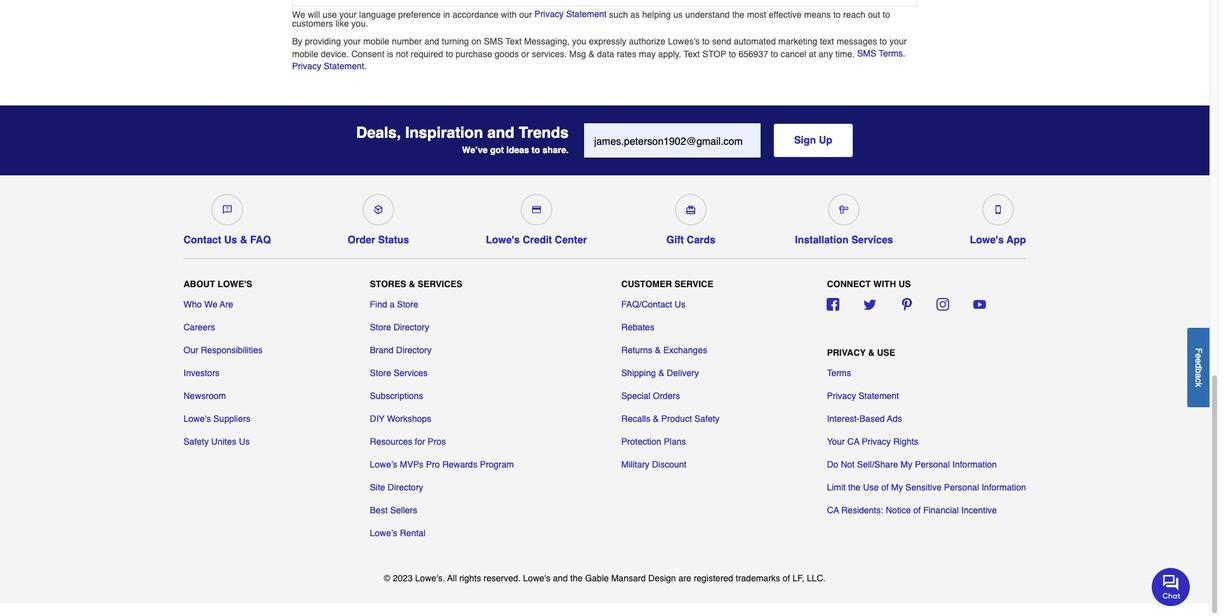 Task type: describe. For each thing, give the bounding box(es) containing it.
your
[[828, 437, 846, 447]]

k
[[1195, 382, 1205, 387]]

of for financial
[[914, 505, 921, 515]]

sign up
[[795, 135, 833, 146]]

privacy & use
[[828, 348, 896, 358]]

privacy statement. link
[[292, 60, 367, 72]]

sms inside sms terms. privacy statement.
[[858, 48, 877, 58]]

1 horizontal spatial statement
[[859, 391, 900, 401]]

rebates
[[622, 322, 655, 332]]

notice
[[886, 505, 912, 515]]

most
[[748, 10, 767, 20]]

unites
[[211, 437, 237, 447]]

limit the use of my sensitive personal information
[[828, 482, 1027, 492]]

terms link
[[828, 367, 852, 379]]

best sellers link
[[370, 504, 418, 517]]

privacy up interest-
[[828, 391, 857, 401]]

trademarks
[[736, 573, 781, 583]]

& left the 'faq'
[[240, 234, 247, 246]]

responsibilities
[[201, 345, 263, 355]]

store services link
[[370, 367, 428, 379]]

lowes's
[[668, 36, 700, 46]]

automated
[[734, 36, 776, 46]]

the inside 'such as helping us understand the most effective means to reach out to customers like you.'
[[733, 10, 745, 20]]

privacy statement link for privacy statement.
[[535, 8, 607, 20]]

deals, inspiration and trends we've got ideas to share.
[[356, 124, 569, 155]]

mansard
[[612, 573, 646, 583]]

lowe's for lowe's credit center
[[486, 234, 520, 246]]

special orders
[[622, 391, 681, 401]]

we will use your language preference in accordance with our privacy statement
[[292, 9, 607, 20]]

best
[[370, 505, 388, 515]]

status
[[378, 234, 409, 246]]

instagram image
[[937, 298, 950, 311]]

rebates link
[[622, 321, 655, 334]]

messaging,
[[525, 36, 570, 46]]

lf,
[[793, 573, 805, 583]]

1 vertical spatial personal
[[945, 482, 980, 492]]

your inside we will use your language preference in accordance with our privacy statement
[[340, 10, 357, 20]]

1 horizontal spatial mobile
[[363, 36, 390, 46]]

by
[[292, 36, 303, 46]]

means
[[805, 10, 831, 20]]

sms inside by providing your mobile number and turning on sms text messaging, you expressly authorize lowes's to send automated marketing text messages to your mobile device. consent is not required to purchase goods or services. msg & data rates may apply. text stop to 656937 to cancel at any time.
[[484, 36, 503, 46]]

c
[[1195, 378, 1205, 382]]

reach
[[844, 10, 866, 20]]

order status link
[[348, 189, 409, 246]]

0 horizontal spatial of
[[783, 573, 791, 583]]

text
[[820, 36, 835, 46]]

lowe's rental link
[[370, 527, 426, 539]]

resources for pros
[[370, 437, 446, 447]]

up
[[820, 135, 833, 146]]

© 2023 lowe's. all rights reserved. lowe's and the gable mansard design are registered trademarks of lf, llc.
[[384, 573, 826, 583]]

dimensions image
[[840, 205, 849, 214]]

twitter image
[[864, 298, 877, 311]]

use for the
[[864, 482, 879, 492]]

as
[[631, 10, 640, 20]]

best sellers
[[370, 505, 418, 515]]

apply.
[[659, 49, 682, 59]]

workshops
[[387, 414, 432, 424]]

lowe's right reserved.
[[523, 573, 551, 583]]

order
[[348, 234, 376, 246]]

directory for store directory
[[394, 322, 429, 332]]

privacy inside we will use your language preference in accordance with our privacy statement
[[535, 9, 564, 19]]

0 vertical spatial store
[[397, 299, 419, 309]]

terms.
[[879, 48, 906, 58]]

1 vertical spatial safety
[[184, 437, 209, 447]]

rights
[[460, 573, 481, 583]]

marketing
[[779, 36, 818, 46]]

special orders link
[[622, 389, 681, 402]]

rights
[[894, 437, 919, 447]]

site directory
[[370, 482, 424, 492]]

customer care image
[[223, 205, 232, 214]]

f e e d b a c k button
[[1188, 328, 1210, 407]]

lowe's app
[[971, 234, 1027, 246]]

deals,
[[356, 124, 401, 142]]

your ca privacy rights link
[[828, 435, 919, 448]]

we inside we will use your language preference in accordance with our privacy statement
[[292, 10, 305, 20]]

helping
[[643, 10, 671, 20]]

store directory link
[[370, 321, 429, 334]]

stores
[[370, 279, 407, 289]]

faq/contact us link
[[622, 298, 686, 311]]

lowe's for lowe's rental
[[370, 528, 398, 538]]

& for recalls & product safety
[[653, 414, 659, 424]]

brand directory link
[[370, 344, 432, 356]]

purchase
[[456, 49, 493, 59]]

youtube image
[[974, 298, 987, 311]]

resources for pros link
[[370, 435, 446, 448]]

app
[[1007, 234, 1027, 246]]

to inside deals, inspiration and trends we've got ideas to share.
[[532, 145, 540, 155]]

to left the cancel
[[771, 49, 779, 59]]

gift card image
[[687, 205, 696, 214]]

1 e from the top
[[1195, 353, 1205, 358]]

to left reach
[[834, 10, 841, 20]]

recalls & product safety link
[[622, 412, 720, 425]]

pinterest image
[[901, 298, 913, 311]]

diy workshops
[[370, 414, 432, 424]]

store directory
[[370, 322, 429, 332]]

our responsibilities link
[[184, 344, 263, 356]]

diy
[[370, 414, 385, 424]]

not
[[396, 49, 408, 59]]

sensitive
[[906, 482, 942, 492]]

number
[[392, 36, 422, 46]]

any
[[819, 49, 834, 59]]

not
[[841, 459, 855, 470]]

interest-based ads
[[828, 414, 903, 424]]

center
[[555, 234, 587, 246]]

us
[[899, 279, 912, 289]]

brand directory
[[370, 345, 432, 355]]

contact us & faq
[[184, 234, 271, 246]]

pickup image
[[374, 205, 383, 214]]

and inside deals, inspiration and trends we've got ideas to share.
[[488, 124, 515, 142]]

installation services
[[796, 234, 894, 246]]

656937
[[739, 49, 769, 59]]

residents:
[[842, 505, 884, 515]]

find a store link
[[370, 298, 419, 311]]

0 horizontal spatial the
[[571, 573, 583, 583]]

statement inside we will use your language preference in accordance with our privacy statement
[[567, 9, 607, 19]]

a inside button
[[1195, 373, 1205, 378]]

& for privacy & use
[[869, 348, 875, 358]]

2 e from the top
[[1195, 358, 1205, 363]]

rewards
[[443, 459, 478, 470]]

f e e d b a c k
[[1195, 348, 1205, 387]]

limit
[[828, 482, 846, 492]]

brand
[[370, 345, 394, 355]]

ca residents: notice of financial incentive
[[828, 505, 998, 515]]

customers
[[292, 18, 333, 29]]



Task type: locate. For each thing, give the bounding box(es) containing it.
personal up limit the use of my sensitive personal information
[[916, 459, 951, 470]]

privacy right our
[[535, 9, 564, 19]]

we left are on the left
[[204, 299, 218, 309]]

time.
[[836, 49, 855, 59]]

0 vertical spatial safety
[[695, 414, 720, 424]]

stores & services
[[370, 279, 463, 289]]

services.
[[532, 49, 567, 59]]

protection plans
[[622, 437, 687, 447]]

1 vertical spatial information
[[982, 482, 1027, 492]]

protection plans link
[[622, 435, 687, 448]]

to
[[834, 10, 841, 20], [883, 10, 891, 20], [703, 36, 710, 46], [880, 36, 888, 46], [446, 49, 453, 59], [729, 49, 737, 59], [771, 49, 779, 59], [532, 145, 540, 155]]

military discount
[[622, 459, 687, 470]]

returns & exchanges
[[622, 345, 708, 355]]

interest-
[[828, 414, 860, 424]]

mobile up consent
[[363, 36, 390, 46]]

us
[[224, 234, 237, 246], [675, 299, 686, 309], [239, 437, 250, 447]]

0 horizontal spatial we
[[204, 299, 218, 309]]

0 horizontal spatial privacy statement link
[[535, 8, 607, 20]]

us for faq/contact
[[675, 299, 686, 309]]

lowe's for lowe's suppliers
[[184, 414, 211, 424]]

store up brand
[[370, 322, 391, 332]]

ca inside your ca privacy rights link
[[848, 437, 860, 447]]

services down 'brand directory' link
[[394, 368, 428, 378]]

store services
[[370, 368, 428, 378]]

text up goods
[[506, 36, 522, 46]]

cards
[[687, 234, 716, 246]]

lowe's down newsroom
[[184, 414, 211, 424]]

& for returns & exchanges
[[655, 345, 661, 355]]

0 horizontal spatial and
[[425, 36, 440, 46]]

customer service
[[622, 279, 714, 289]]

your right use
[[340, 10, 357, 20]]

1 horizontal spatial and
[[488, 124, 515, 142]]

0 vertical spatial the
[[733, 10, 745, 20]]

sms terms. privacy statement.
[[292, 48, 906, 71]]

2 horizontal spatial of
[[914, 505, 921, 515]]

0 vertical spatial my
[[901, 459, 913, 470]]

the inside "limit the use of my sensitive personal information" link
[[849, 482, 861, 492]]

statement
[[567, 9, 607, 19], [859, 391, 900, 401]]

2 vertical spatial directory
[[388, 482, 424, 492]]

directory for site directory
[[388, 482, 424, 492]]

by providing your mobile number and turning on sms text messaging, you expressly authorize lowes's to send automated marketing text messages to your mobile device. consent is not required to purchase goods or services. msg & data rates may apply. text stop to 656937 to cancel at any time.
[[292, 36, 910, 59]]

mobile image
[[994, 205, 1003, 214]]

registered
[[694, 573, 734, 583]]

statement up based
[[859, 391, 900, 401]]

information inside the do not sell/share my personal information link
[[953, 459, 998, 470]]

who we are
[[184, 299, 233, 309]]

to down turning
[[446, 49, 453, 59]]

recalls
[[622, 414, 651, 424]]

orders
[[653, 391, 681, 401]]

all
[[448, 573, 457, 583]]

0 horizontal spatial ca
[[828, 505, 840, 515]]

us
[[674, 10, 683, 20]]

1 vertical spatial services
[[418, 279, 463, 289]]

lowe's inside "lowe's mvps pro rewards program" link
[[370, 459, 398, 470]]

may
[[639, 49, 656, 59]]

a up 'k'
[[1195, 373, 1205, 378]]

us right contact
[[224, 234, 237, 246]]

we left will
[[292, 10, 305, 20]]

of down sell/share
[[882, 482, 889, 492]]

to up sms terms. link
[[880, 36, 888, 46]]

lowe's for lowe's mvps pro rewards program
[[370, 459, 398, 470]]

use for &
[[878, 348, 896, 358]]

0 vertical spatial a
[[390, 299, 395, 309]]

lowe's
[[370, 459, 398, 470], [370, 528, 398, 538]]

information inside "limit the use of my sensitive personal information" link
[[982, 482, 1027, 492]]

2 vertical spatial of
[[783, 573, 791, 583]]

you.
[[352, 18, 368, 29]]

store down stores & services in the left of the page
[[397, 299, 419, 309]]

a
[[390, 299, 395, 309], [1195, 373, 1205, 378]]

privacy statement link up the interest-based ads link
[[828, 389, 900, 402]]

lowe's left credit
[[486, 234, 520, 246]]

order status
[[348, 234, 409, 246]]

store down brand
[[370, 368, 391, 378]]

contact us & faq link
[[184, 189, 271, 246]]

services up connect with us
[[852, 234, 894, 246]]

chat invite button image
[[1153, 567, 1191, 606]]

safety unites us link
[[184, 435, 250, 448]]

ca right your on the bottom
[[848, 437, 860, 447]]

are
[[679, 573, 692, 583]]

subscriptions
[[370, 391, 424, 401]]

2 vertical spatial the
[[571, 573, 583, 583]]

1 vertical spatial a
[[1195, 373, 1205, 378]]

based
[[860, 414, 885, 424]]

of left lf,
[[783, 573, 791, 583]]

2 horizontal spatial and
[[553, 573, 568, 583]]

1 horizontal spatial us
[[239, 437, 250, 447]]

2 vertical spatial and
[[553, 573, 568, 583]]

1 vertical spatial text
[[684, 49, 700, 59]]

2 lowe's from the top
[[370, 528, 398, 538]]

lowe's up are on the left
[[218, 279, 252, 289]]

0 vertical spatial services
[[852, 234, 894, 246]]

services inside store services link
[[394, 368, 428, 378]]

do not sell/share my personal information
[[828, 459, 998, 470]]

of right notice
[[914, 505, 921, 515]]

text
[[506, 36, 522, 46], [684, 49, 700, 59]]

our responsibilities
[[184, 345, 263, 355]]

0 vertical spatial ca
[[848, 437, 860, 447]]

1 horizontal spatial the
[[733, 10, 745, 20]]

Email Address email field
[[584, 123, 761, 158]]

and inside by providing your mobile number and turning on sms text messaging, you expressly authorize lowes's to send automated marketing text messages to your mobile device. consent is not required to purchase goods or services. msg & data rates may apply. text stop to 656937 to cancel at any time.
[[425, 36, 440, 46]]

1 vertical spatial store
[[370, 322, 391, 332]]

1 vertical spatial sms
[[858, 48, 877, 58]]

privacy up terms link
[[828, 348, 866, 358]]

1 vertical spatial we
[[204, 299, 218, 309]]

privacy up sell/share
[[862, 437, 892, 447]]

site
[[370, 482, 385, 492]]

0 vertical spatial lowe's
[[370, 459, 398, 470]]

to right the ideas
[[532, 145, 540, 155]]

sellers
[[390, 505, 418, 515]]

0 horizontal spatial us
[[224, 234, 237, 246]]

service
[[675, 279, 714, 289]]

1 horizontal spatial sms
[[858, 48, 877, 58]]

newsroom
[[184, 391, 226, 401]]

lowe's.
[[415, 573, 445, 583]]

like
[[336, 18, 349, 29]]

lowe's up site
[[370, 459, 398, 470]]

we
[[292, 10, 305, 20], [204, 299, 218, 309]]

store for services
[[370, 368, 391, 378]]

directory for brand directory
[[396, 345, 432, 355]]

1 vertical spatial statement
[[859, 391, 900, 401]]

about lowe's
[[184, 279, 252, 289]]

your down you.
[[344, 36, 361, 46]]

0 vertical spatial use
[[878, 348, 896, 358]]

store for directory
[[370, 322, 391, 332]]

0 horizontal spatial mobile
[[292, 49, 318, 59]]

1 vertical spatial privacy statement link
[[828, 389, 900, 402]]

2 vertical spatial services
[[394, 368, 428, 378]]

lowe's credit center
[[486, 234, 587, 246]]

services up find a store link
[[418, 279, 463, 289]]

1 vertical spatial and
[[488, 124, 515, 142]]

about
[[184, 279, 215, 289]]

services inside installation services link
[[852, 234, 894, 246]]

1 vertical spatial ca
[[828, 505, 840, 515]]

0 vertical spatial of
[[882, 482, 889, 492]]

us right unites
[[239, 437, 250, 447]]

sign up form
[[584, 123, 854, 159]]

sms down messages
[[858, 48, 877, 58]]

of for my
[[882, 482, 889, 492]]

1 horizontal spatial ca
[[848, 437, 860, 447]]

mvps
[[400, 459, 424, 470]]

mobile down by
[[292, 49, 318, 59]]

us down customer service
[[675, 299, 686, 309]]

gift cards
[[667, 234, 716, 246]]

privacy down by
[[292, 61, 321, 71]]

lowe's rental
[[370, 528, 426, 538]]

to down send
[[729, 49, 737, 59]]

1 vertical spatial directory
[[396, 345, 432, 355]]

1 lowe's from the top
[[370, 459, 398, 470]]

llc.
[[807, 573, 826, 583]]

e
[[1195, 353, 1205, 358], [1195, 358, 1205, 363]]

with
[[501, 10, 517, 20]]

credit card image
[[532, 205, 541, 214]]

text down lowes's
[[684, 49, 700, 59]]

0 vertical spatial sms
[[484, 36, 503, 46]]

a right find
[[390, 299, 395, 309]]

use up privacy statement
[[878, 348, 896, 358]]

& left "delivery"
[[659, 368, 665, 378]]

design
[[649, 573, 676, 583]]

directory up sellers
[[388, 482, 424, 492]]

& for shipping & delivery
[[659, 368, 665, 378]]

0 vertical spatial us
[[224, 234, 237, 246]]

installation
[[796, 234, 849, 246]]

0 vertical spatial mobile
[[363, 36, 390, 46]]

such as helping us understand the most effective means to reach out to customers like you.
[[292, 10, 893, 29]]

safety right product
[[695, 414, 720, 424]]

services for installation services
[[852, 234, 894, 246]]

1 vertical spatial use
[[864, 482, 879, 492]]

privacy statement link up you
[[535, 8, 607, 20]]

returns & exchanges link
[[622, 344, 708, 356]]

& up privacy statement
[[869, 348, 875, 358]]

& right stores
[[409, 279, 415, 289]]

your up "terms."
[[890, 36, 907, 46]]

2 horizontal spatial us
[[675, 299, 686, 309]]

diy workshops link
[[370, 412, 432, 425]]

providing
[[305, 36, 341, 46]]

& right msg at top left
[[589, 49, 595, 59]]

0 vertical spatial statement
[[567, 9, 607, 19]]

0 vertical spatial we
[[292, 10, 305, 20]]

sms right the on
[[484, 36, 503, 46]]

the left gable
[[571, 573, 583, 583]]

0 horizontal spatial safety
[[184, 437, 209, 447]]

0 horizontal spatial sms
[[484, 36, 503, 46]]

will
[[308, 10, 320, 20]]

do
[[828, 459, 839, 470]]

to right out
[[883, 10, 891, 20]]

do not sell/share my personal information link
[[828, 458, 998, 471]]

0 vertical spatial and
[[425, 36, 440, 46]]

facebook image
[[828, 298, 840, 311]]

1 vertical spatial of
[[914, 505, 921, 515]]

directory up 'brand directory' link
[[394, 322, 429, 332]]

share.
[[543, 145, 569, 155]]

installation services link
[[796, 189, 894, 246]]

0 horizontal spatial text
[[506, 36, 522, 46]]

b
[[1195, 368, 1205, 373]]

1 horizontal spatial we
[[292, 10, 305, 20]]

0 vertical spatial privacy statement link
[[535, 8, 607, 20]]

statement up you
[[567, 9, 607, 19]]

directory down store directory on the bottom left of the page
[[396, 345, 432, 355]]

services for store services
[[394, 368, 428, 378]]

1 vertical spatial mobile
[[292, 49, 318, 59]]

1 vertical spatial lowe's
[[370, 528, 398, 538]]

safety left unites
[[184, 437, 209, 447]]

to up "stop"
[[703, 36, 710, 46]]

1 vertical spatial my
[[892, 482, 904, 492]]

privacy statement link for limit the use of my sensitive personal information
[[828, 389, 900, 402]]

and up required
[[425, 36, 440, 46]]

lowe's down best
[[370, 528, 398, 538]]

program
[[480, 459, 514, 470]]

1 vertical spatial us
[[675, 299, 686, 309]]

authorize
[[629, 36, 666, 46]]

reserved.
[[484, 573, 521, 583]]

& right recalls
[[653, 414, 659, 424]]

e up b
[[1195, 358, 1205, 363]]

or
[[522, 49, 530, 59]]

and up got
[[488, 124, 515, 142]]

the right limit at the right
[[849, 482, 861, 492]]

ca down limit at the right
[[828, 505, 840, 515]]

personal up incentive
[[945, 482, 980, 492]]

lowe's left the app
[[971, 234, 1005, 246]]

0 vertical spatial text
[[506, 36, 522, 46]]

0 horizontal spatial a
[[390, 299, 395, 309]]

0 vertical spatial directory
[[394, 322, 429, 332]]

my up notice
[[892, 482, 904, 492]]

use down sell/share
[[864, 482, 879, 492]]

0 vertical spatial information
[[953, 459, 998, 470]]

1 horizontal spatial privacy statement link
[[828, 389, 900, 402]]

product
[[662, 414, 692, 424]]

1 horizontal spatial text
[[684, 49, 700, 59]]

connect with us
[[828, 279, 912, 289]]

1 horizontal spatial of
[[882, 482, 889, 492]]

ca inside ca residents: notice of financial incentive link
[[828, 505, 840, 515]]

0 horizontal spatial statement
[[567, 9, 607, 19]]

discount
[[652, 459, 687, 470]]

and left gable
[[553, 573, 568, 583]]

lowe's inside 'lowe's rental' link
[[370, 528, 398, 538]]

2 vertical spatial store
[[370, 368, 391, 378]]

my down the rights
[[901, 459, 913, 470]]

& inside by providing your mobile number and turning on sms text messaging, you expressly authorize lowes's to send automated marketing text messages to your mobile device. consent is not required to purchase goods or services. msg & data rates may apply. text stop to 656937 to cancel at any time.
[[589, 49, 595, 59]]

& for stores & services
[[409, 279, 415, 289]]

e up d
[[1195, 353, 1205, 358]]

site directory link
[[370, 481, 424, 494]]

& right returns
[[655, 345, 661, 355]]

privacy inside sms terms. privacy statement.
[[292, 61, 321, 71]]

effective
[[769, 10, 802, 20]]

limit the use of my sensitive personal information link
[[828, 481, 1027, 494]]

got
[[490, 145, 504, 155]]

lowe's for lowe's app
[[971, 234, 1005, 246]]

1 vertical spatial the
[[849, 482, 861, 492]]

out
[[869, 10, 881, 20]]

1 horizontal spatial a
[[1195, 373, 1205, 378]]

shipping
[[622, 368, 656, 378]]

careers
[[184, 322, 215, 332]]

2 vertical spatial us
[[239, 437, 250, 447]]

the left most
[[733, 10, 745, 20]]

0 vertical spatial personal
[[916, 459, 951, 470]]

us for contact
[[224, 234, 237, 246]]

shipping & delivery link
[[622, 367, 699, 379]]

2 horizontal spatial the
[[849, 482, 861, 492]]

1 horizontal spatial safety
[[695, 414, 720, 424]]

delivery
[[667, 368, 699, 378]]



Task type: vqa. For each thing, say whether or not it's contained in the screenshot.
messages
yes



